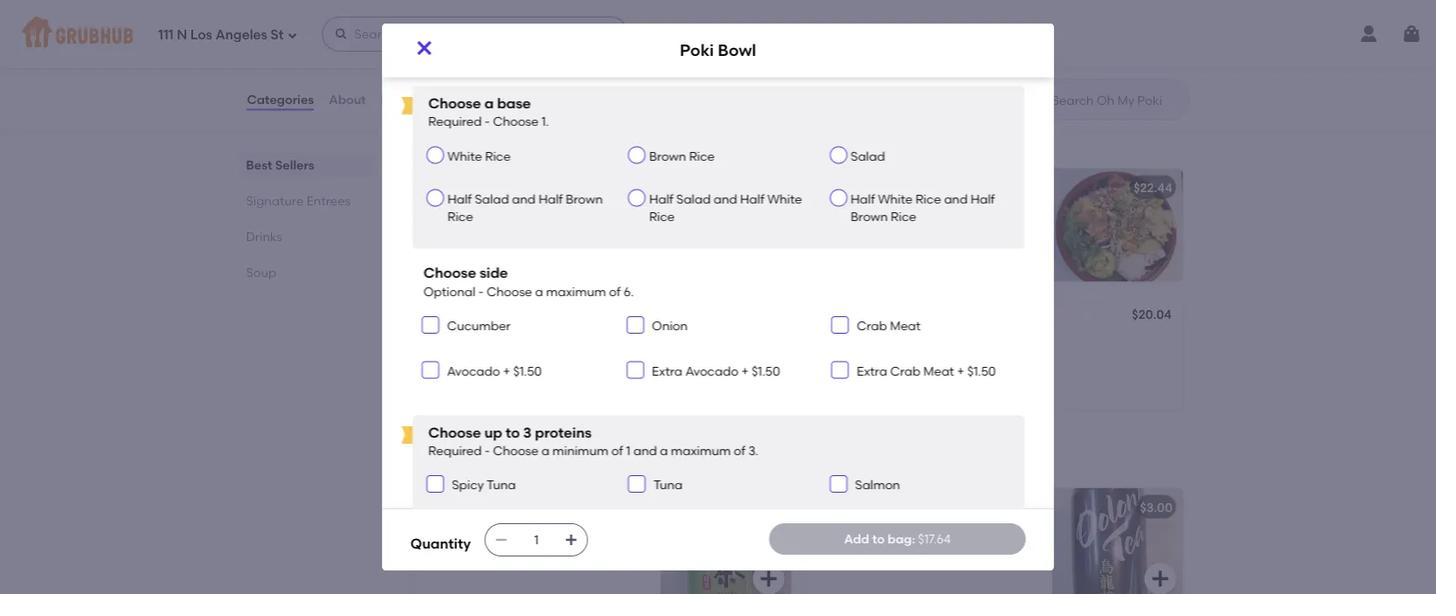 Task type: locate. For each thing, give the bounding box(es) containing it.
0 vertical spatial signature entrees
[[410, 127, 573, 149]]

reviews button
[[380, 68, 430, 131]]

own for large poki bowl
[[877, 333, 902, 348]]

2 half from the left
[[538, 192, 563, 206]]

2 horizontal spatial white
[[878, 192, 912, 206]]

of
[[609, 284, 620, 299], [611, 444, 623, 458], [734, 444, 745, 458]]

1 horizontal spatial to
[[873, 532, 885, 547]]

build
[[423, 19, 452, 34], [410, 26, 444, 43], [424, 205, 454, 220], [816, 205, 845, 220], [816, 333, 845, 348]]

crab down build your own large size poki bowl.
[[890, 364, 920, 378]]

optional
[[423, 284, 475, 299]]

drinks
[[246, 229, 282, 244], [410, 447, 469, 469]]

- up white rice
[[484, 114, 490, 129]]

poki for large poki bowl
[[963, 333, 988, 348]]

1 horizontal spatial meat
[[923, 364, 954, 378]]

2 horizontal spatial salad
[[851, 149, 885, 163]]

choose up to 3 proteins required - choose a minimum of 1 and a maximum of 3.
[[428, 424, 758, 458]]

2 extra from the left
[[857, 364, 887, 378]]

1 vertical spatial required
[[428, 444, 482, 458]]

spicy
[[452, 478, 484, 493]]

signature down best sellers
[[246, 193, 304, 208]]

to right add
[[873, 532, 885, 547]]

soup tab
[[246, 263, 369, 282]]

and up choose side optional - choose a maximum of 6.
[[512, 192, 535, 206]]

angeles
[[215, 27, 267, 43]]

111 n los angeles st
[[158, 27, 284, 43]]

tuna right spicy on the bottom of the page
[[486, 478, 516, 493]]

0 horizontal spatial entrees
[[307, 193, 351, 208]]

1 horizontal spatial brown
[[649, 149, 686, 163]]

tea down spicy on the bottom of the page
[[464, 500, 486, 515]]

svg image
[[1402, 24, 1423, 45], [414, 38, 435, 59], [425, 320, 435, 330], [425, 365, 435, 375], [630, 365, 640, 375], [430, 479, 440, 490], [1150, 569, 1171, 590]]

1 $3.00 from the left
[[749, 500, 781, 515]]

0 vertical spatial poki bowl
[[680, 41, 756, 60]]

0 vertical spatial -
[[484, 114, 490, 129]]

avocado + $1.50
[[447, 364, 542, 378]]

size
[[565, 26, 590, 43], [559, 205, 580, 220], [957, 205, 978, 220], [938, 333, 960, 348]]

choose down side
[[486, 284, 532, 299]]

poki bowl image
[[661, 168, 792, 282]]

1 required from the top
[[428, 114, 482, 129]]

meat
[[890, 319, 920, 334], [923, 364, 954, 378]]

choose up optional
[[423, 265, 476, 282]]

2 $3.00 from the left
[[1140, 500, 1173, 515]]

bowl. for large poki bowl
[[991, 333, 1022, 348]]

0 vertical spatial signature
[[410, 127, 500, 149]]

tea down salmon
[[863, 500, 885, 515]]

0 horizontal spatial $3.00
[[749, 500, 781, 515]]

1 tea from the left
[[464, 500, 486, 515]]

your inside the build your own monster size poki bowl.
[[848, 205, 874, 220]]

regular up choose side optional - choose a maximum of 6.
[[513, 205, 556, 220]]

1 horizontal spatial salad
[[676, 192, 710, 206]]

- down up on the bottom
[[484, 444, 490, 458]]

best up poki wrap
[[435, 291, 457, 303]]

your for poki bowl
[[457, 205, 482, 220]]

avocado
[[447, 364, 500, 378], [685, 364, 738, 378]]

main navigation navigation
[[0, 0, 1437, 68]]

3 $1.50 from the left
[[967, 364, 996, 378]]

- inside choose side optional - choose a maximum of 6.
[[478, 284, 483, 299]]

$3.00 for green tea
[[749, 500, 781, 515]]

2 vertical spatial brown
[[851, 209, 888, 224]]

2 required from the top
[[428, 444, 482, 458]]

poki inside button
[[511, 19, 536, 34]]

0 vertical spatial drinks
[[246, 229, 282, 244]]

0 horizontal spatial +
[[503, 364, 510, 378]]

$1.50 up 3.
[[751, 364, 780, 378]]

tuna down choose up to 3 proteins required - choose a minimum of 1 and a maximum of 3.
[[653, 478, 682, 493]]

your
[[455, 19, 481, 34], [447, 26, 477, 43], [457, 205, 482, 220], [848, 205, 874, 220], [848, 333, 874, 348]]

2 horizontal spatial +
[[957, 364, 964, 378]]

and inside "half salad and half brown rice"
[[512, 192, 535, 206]]

salad inside the 'half salad and half white rice'
[[676, 192, 710, 206]]

monster
[[905, 205, 954, 220]]

own for monster poki bowl
[[877, 205, 902, 220]]

2 horizontal spatial $1.50
[[967, 364, 996, 378]]

1 vertical spatial regular
[[513, 205, 556, 220]]

1 horizontal spatial maximum
[[671, 444, 731, 458]]

meat down large
[[923, 364, 954, 378]]

1 vertical spatial best
[[435, 291, 457, 303]]

0 horizontal spatial crab
[[857, 319, 887, 334]]

bowl. inside the build your own monster size poki bowl.
[[816, 222, 848, 237]]

white
[[447, 149, 482, 163], [767, 192, 802, 206], [878, 192, 912, 206]]

+ down build your own large size poki bowl.
[[957, 364, 964, 378]]

and inside choose up to 3 proteins required - choose a minimum of 1 and a maximum of 3.
[[633, 444, 657, 458]]

a right seller
[[535, 284, 543, 299]]

1 horizontal spatial extra
[[857, 364, 887, 378]]

$3.00 for oolong tea
[[1140, 500, 1173, 515]]

0 horizontal spatial $1.50
[[513, 364, 542, 378]]

salad down brown rice
[[676, 192, 710, 206]]

1 vertical spatial to
[[873, 532, 885, 547]]

$17.64
[[747, 180, 781, 195], [918, 532, 951, 547]]

required
[[428, 114, 482, 129], [428, 444, 482, 458]]

1 vertical spatial maximum
[[671, 444, 731, 458]]

poki
[[680, 41, 714, 60], [424, 180, 450, 195], [868, 180, 894, 195], [854, 309, 880, 323], [424, 312, 450, 327]]

$17.64 left monster
[[747, 180, 781, 195]]

avocado down cucumber
[[447, 364, 500, 378]]

and down brown rice
[[713, 192, 737, 206]]

1 horizontal spatial $3.00
[[1140, 500, 1173, 515]]

2 vertical spatial -
[[484, 444, 490, 458]]

0 horizontal spatial tuna
[[486, 478, 516, 493]]

and inside "half white rice and half brown rice"
[[944, 192, 968, 206]]

crab
[[857, 319, 887, 334], [890, 364, 920, 378]]

0 horizontal spatial brown
[[565, 192, 603, 206]]

0 vertical spatial best
[[246, 157, 272, 172]]

1 horizontal spatial tuna
[[653, 478, 682, 493]]

proteins
[[535, 424, 591, 441]]

extra for extra crab meat
[[857, 364, 887, 378]]

poki bowl
[[680, 41, 756, 60], [424, 180, 482, 195]]

a left base
[[484, 94, 493, 112]]

svg image for cucumber
[[425, 320, 435, 330]]

$1.50
[[513, 364, 542, 378], [751, 364, 780, 378], [967, 364, 996, 378]]

maximum inside choose side optional - choose a maximum of 6.
[[546, 284, 606, 299]]

maximum inside choose up to 3 proteins required - choose a minimum of 1 and a maximum of 3.
[[671, 444, 731, 458]]

-
[[484, 114, 490, 129], [478, 284, 483, 299], [484, 444, 490, 458]]

maximum left the 6.
[[546, 284, 606, 299]]

white right monster
[[878, 192, 912, 206]]

rice inside the 'half salad and half white rice'
[[649, 209, 675, 224]]

1 horizontal spatial entrees
[[505, 127, 573, 149]]

wrap
[[453, 312, 486, 327]]

and right 1
[[633, 444, 657, 458]]

1 horizontal spatial avocado
[[685, 364, 738, 378]]

best
[[246, 157, 272, 172], [435, 291, 457, 303]]

poki
[[511, 19, 536, 34], [593, 26, 622, 43], [583, 205, 608, 220], [981, 205, 1006, 220], [963, 333, 988, 348]]

size for large poki bowl
[[938, 333, 960, 348]]

0 vertical spatial build your own regular size poki bowl.
[[410, 26, 661, 43]]

required inside choose up to 3 proteins required - choose a minimum of 1 and a maximum of 3.
[[428, 444, 482, 458]]

los
[[190, 27, 212, 43]]

0 vertical spatial regular
[[512, 26, 561, 43]]

add
[[844, 532, 870, 547]]

monster poki bowl
[[816, 180, 926, 195]]

a right 1
[[660, 444, 668, 458]]

brown
[[649, 149, 686, 163], [565, 192, 603, 206], [851, 209, 888, 224]]

1 horizontal spatial best
[[435, 291, 457, 303]]

up
[[484, 424, 502, 441]]

size inside the build your own monster size poki bowl.
[[957, 205, 978, 220]]

categories
[[247, 92, 314, 107]]

entrees down base
[[505, 127, 573, 149]]

0 vertical spatial crab
[[857, 319, 887, 334]]

meat up extra crab meat + $1.50
[[890, 319, 920, 334]]

0 horizontal spatial to
[[505, 424, 520, 441]]

build inside the build your own monster size poki bowl.
[[816, 205, 845, 220]]

maximum left 3.
[[671, 444, 731, 458]]

build your own regular size poki bowl. up base
[[410, 26, 661, 43]]

white inside the 'half salad and half white rice'
[[767, 192, 802, 206]]

signature
[[410, 127, 500, 149], [246, 193, 304, 208]]

signature entrees
[[410, 127, 573, 149], [246, 193, 351, 208]]

best sellers tab
[[246, 156, 369, 174]]

build for large
[[816, 333, 845, 348]]

choose down base
[[493, 114, 538, 129]]

drinks tab
[[246, 227, 369, 246]]

0 horizontal spatial tea
[[464, 500, 486, 515]]

- inside choose up to 3 proteins required - choose a minimum of 1 and a maximum of 3.
[[484, 444, 490, 458]]

own inside the build your own monster size poki bowl.
[[877, 205, 902, 220]]

oolong tea image
[[1052, 488, 1183, 595]]

signature down reviews
[[410, 127, 500, 149]]

1 half from the left
[[447, 192, 472, 206]]

1 horizontal spatial crab
[[890, 364, 920, 378]]

0 horizontal spatial drinks
[[246, 229, 282, 244]]

drinks up soup
[[246, 229, 282, 244]]

0 vertical spatial maximum
[[546, 284, 606, 299]]

6.
[[623, 284, 634, 299]]

a
[[484, 94, 493, 112], [535, 284, 543, 299], [541, 444, 549, 458], [660, 444, 668, 458]]

oolong
[[816, 500, 860, 515]]

sellers
[[275, 157, 314, 172]]

choose up white rice
[[428, 94, 481, 112]]

1 + from the left
[[503, 364, 510, 378]]

half
[[447, 192, 472, 206], [538, 192, 563, 206], [649, 192, 673, 206], [740, 192, 764, 206], [851, 192, 875, 206], [970, 192, 995, 206]]

avocado down onion at the left
[[685, 364, 738, 378]]

white down choose a base required - choose 1.
[[447, 149, 482, 163]]

monster poki bowl image
[[1052, 168, 1183, 282]]

1 vertical spatial poki wrap image
[[661, 297, 792, 410]]

and right monster poki bowl at the top right
[[944, 192, 968, 206]]

extra down onion at the left
[[652, 364, 682, 378]]

0 horizontal spatial $17.64
[[747, 180, 781, 195]]

build inside button
[[423, 19, 452, 34]]

0 horizontal spatial maximum
[[546, 284, 606, 299]]

and
[[512, 192, 535, 206], [713, 192, 737, 206], [944, 192, 968, 206], [633, 444, 657, 458]]

1 vertical spatial drinks
[[410, 447, 469, 469]]

choose
[[428, 94, 481, 112], [493, 114, 538, 129], [423, 265, 476, 282], [486, 284, 532, 299], [428, 424, 481, 441], [493, 444, 538, 458]]

extra
[[652, 364, 682, 378], [857, 364, 887, 378]]

crab meat
[[857, 319, 920, 334]]

1 vertical spatial poki bowl
[[424, 180, 482, 195]]

green
[[424, 500, 461, 515]]

drinks up spicy on the bottom of the page
[[410, 447, 469, 469]]

half white rice and half brown rice
[[851, 192, 995, 224]]

poki wrap image
[[662, 0, 793, 93], [661, 297, 792, 410]]

own inside button
[[484, 19, 508, 34]]

0 vertical spatial to
[[505, 424, 520, 441]]

required up white rice
[[428, 114, 482, 129]]

1 horizontal spatial signature
[[410, 127, 500, 149]]

+ down cucumber
[[503, 364, 510, 378]]

1 vertical spatial -
[[478, 284, 483, 299]]

svg image inside main navigation navigation
[[1402, 24, 1423, 45]]

signature entrees tab
[[246, 191, 369, 210]]

about
[[329, 92, 366, 107]]

1 extra from the left
[[652, 364, 682, 378]]

0 horizontal spatial avocado
[[447, 364, 500, 378]]

base
[[497, 94, 531, 112]]

salad down white rice
[[474, 192, 509, 206]]

signature entrees down sellers
[[246, 193, 351, 208]]

$3.00
[[749, 500, 781, 515], [1140, 500, 1173, 515]]

2 avocado from the left
[[685, 364, 738, 378]]

1 vertical spatial signature entrees
[[246, 193, 351, 208]]

1 vertical spatial signature
[[246, 193, 304, 208]]

1 vertical spatial entrees
[[307, 193, 351, 208]]

wrap.
[[539, 19, 573, 34]]

0 vertical spatial required
[[428, 114, 482, 129]]

choose left up on the bottom
[[428, 424, 481, 441]]

your for monster poki bowl
[[848, 205, 874, 220]]

bowl
[[718, 41, 756, 60], [453, 180, 482, 195], [897, 180, 926, 195], [883, 309, 912, 323]]

salad for half salad and half brown rice
[[474, 192, 509, 206]]

$1.50 down build your own large size poki bowl.
[[967, 364, 996, 378]]

regular
[[512, 26, 561, 43], [513, 205, 556, 220]]

regular up base
[[512, 26, 561, 43]]

of left 1
[[611, 444, 623, 458]]

0 vertical spatial $17.64
[[747, 180, 781, 195]]

1 horizontal spatial tea
[[863, 500, 885, 515]]

svg image for spicy tuna
[[430, 479, 440, 490]]

2 regular from the top
[[513, 205, 556, 220]]

- down side
[[478, 284, 483, 299]]

required up spicy on the bottom of the page
[[428, 444, 482, 458]]

Search Oh My Poki search field
[[1050, 92, 1184, 108]]

salad
[[851, 149, 885, 163], [474, 192, 509, 206], [676, 192, 710, 206]]

build for monster
[[816, 205, 845, 220]]

0 horizontal spatial best
[[246, 157, 272, 172]]

maximum
[[546, 284, 606, 299], [671, 444, 731, 458]]

$20.04
[[1132, 307, 1172, 322]]

0 horizontal spatial signature entrees
[[246, 193, 351, 208]]

build your own regular size poki bowl.
[[410, 26, 661, 43], [424, 205, 643, 220]]

extra down crab meat at right bottom
[[857, 364, 887, 378]]

1 vertical spatial brown
[[565, 192, 603, 206]]

tuna
[[486, 478, 516, 493], [653, 478, 682, 493]]

4 half from the left
[[740, 192, 764, 206]]

your inside button
[[455, 19, 481, 34]]

green tea
[[424, 500, 486, 515]]

large
[[816, 309, 851, 323]]

1 tuna from the left
[[486, 478, 516, 493]]

signature entrees down base
[[410, 127, 573, 149]]

salad up monster poki bowl at the top right
[[851, 149, 885, 163]]

to left 3
[[505, 424, 520, 441]]

1 horizontal spatial poki bowl
[[680, 41, 756, 60]]

add to bag: $17.64
[[844, 532, 951, 547]]

large poki bowl
[[816, 309, 912, 323]]

$1.50 up 3
[[513, 364, 542, 378]]

best sellers
[[246, 157, 314, 172]]

soup
[[246, 265, 276, 280]]

search icon image
[[1024, 89, 1045, 110]]

quantity
[[410, 535, 471, 552]]

+ up 3.
[[741, 364, 748, 378]]

svg image
[[334, 27, 348, 41], [287, 30, 298, 41], [630, 320, 640, 330], [835, 320, 845, 330], [835, 365, 845, 375], [631, 479, 642, 490], [495, 533, 509, 547], [565, 533, 579, 547], [758, 569, 779, 590]]

1 horizontal spatial white
[[767, 192, 802, 206]]

crab right large
[[857, 319, 887, 334]]

poki wrap
[[424, 312, 486, 327]]

entrees down best sellers tab
[[307, 193, 351, 208]]

0 horizontal spatial extra
[[652, 364, 682, 378]]

$17.64 right the bag:
[[918, 532, 951, 547]]

minimum
[[552, 444, 608, 458]]

of left the 6.
[[609, 284, 620, 299]]

spicy tuna
[[452, 478, 516, 493]]

bowl.
[[625, 26, 661, 43], [611, 205, 643, 220], [816, 222, 848, 237], [991, 333, 1022, 348]]

best left sellers
[[246, 157, 272, 172]]

bowl. for poki bowl
[[611, 205, 643, 220]]

to
[[505, 424, 520, 441], [873, 532, 885, 547]]

bowl. for monster poki bowl
[[816, 222, 848, 237]]

1 vertical spatial build your own regular size poki bowl.
[[424, 205, 643, 220]]

0 horizontal spatial salad
[[474, 192, 509, 206]]

1 horizontal spatial $1.50
[[751, 364, 780, 378]]

build your own regular size poki bowl. up choose side optional - choose a maximum of 6.
[[424, 205, 643, 220]]

1 horizontal spatial +
[[741, 364, 748, 378]]

2 horizontal spatial brown
[[851, 209, 888, 224]]

white left monster
[[767, 192, 802, 206]]

1 horizontal spatial $17.64
[[918, 532, 951, 547]]

best inside tab
[[246, 157, 272, 172]]

n
[[177, 27, 187, 43]]

0 vertical spatial meat
[[890, 319, 920, 334]]

1 horizontal spatial drinks
[[410, 447, 469, 469]]

poki inside the build your own monster size poki bowl.
[[981, 205, 1006, 220]]

0 horizontal spatial signature
[[246, 193, 304, 208]]

monster
[[816, 180, 865, 195]]

salad inside "half salad and half brown rice"
[[474, 192, 509, 206]]

build your own monster size poki bowl.
[[816, 205, 1006, 237]]

2 $1.50 from the left
[[751, 364, 780, 378]]

2 tea from the left
[[863, 500, 885, 515]]

rice
[[485, 149, 510, 163], [689, 149, 715, 163], [915, 192, 941, 206], [447, 209, 473, 224], [649, 209, 675, 224], [891, 209, 916, 224]]



Task type: vqa. For each thing, say whether or not it's contained in the screenshot.
Extra for Extra Avocado
yes



Task type: describe. For each thing, give the bounding box(es) containing it.
1 $1.50 from the left
[[513, 364, 542, 378]]

a inside choose a base required - choose 1.
[[484, 94, 493, 112]]

1
[[626, 444, 630, 458]]

0 vertical spatial poki wrap image
[[662, 0, 793, 93]]

of inside choose side optional - choose a maximum of 6.
[[609, 284, 620, 299]]

a inside choose side optional - choose a maximum of 6.
[[535, 284, 543, 299]]

poki for poki bowl
[[583, 205, 608, 220]]

6 half from the left
[[970, 192, 995, 206]]

choose down 3
[[493, 444, 538, 458]]

- inside choose a base required - choose 1.
[[484, 114, 490, 129]]

half salad and half brown rice
[[447, 192, 603, 224]]

best for best sellers
[[246, 157, 272, 172]]

a down the proteins
[[541, 444, 549, 458]]

entrees inside tab
[[307, 193, 351, 208]]

3
[[523, 424, 531, 441]]

1 regular from the top
[[512, 26, 561, 43]]

side
[[479, 265, 508, 282]]

choose side optional - choose a maximum of 6.
[[423, 265, 634, 299]]

and inside the 'half salad and half white rice'
[[713, 192, 737, 206]]

tea for green tea
[[464, 500, 486, 515]]

$22.44
[[1134, 180, 1173, 195]]

white inside "half white rice and half brown rice"
[[878, 192, 912, 206]]

5 half from the left
[[851, 192, 875, 206]]

rice inside "half salad and half brown rice"
[[447, 209, 473, 224]]

choose a base required - choose 1.
[[428, 94, 549, 129]]

svg image for extra avocado
[[630, 365, 640, 375]]

white rice
[[447, 149, 510, 163]]

best for best seller
[[435, 291, 457, 303]]

111
[[158, 27, 174, 43]]

your for large poki bowl
[[848, 333, 874, 348]]

onion
[[652, 319, 688, 334]]

extra for extra avocado
[[652, 364, 682, 378]]

1 vertical spatial meat
[[923, 364, 954, 378]]

salmon
[[855, 478, 900, 493]]

bag:
[[888, 532, 915, 547]]

1 avocado from the left
[[447, 364, 500, 378]]

0 vertical spatial brown
[[649, 149, 686, 163]]

size for monster poki bowl
[[957, 205, 978, 220]]

build your own poki wrap.
[[423, 19, 573, 34]]

0 horizontal spatial white
[[447, 149, 482, 163]]

1 vertical spatial $17.64
[[918, 532, 951, 547]]

1 vertical spatial crab
[[890, 364, 920, 378]]

st
[[271, 27, 284, 43]]

signature entrees inside "signature entrees" tab
[[246, 193, 351, 208]]

of left 3.
[[734, 444, 745, 458]]

svg image for poki bowl
[[414, 38, 435, 59]]

poki for monster poki bowl
[[981, 205, 1006, 220]]

3.
[[748, 444, 758, 458]]

extra avocado + $1.50
[[652, 364, 780, 378]]

2 + from the left
[[741, 364, 748, 378]]

brown inside "half white rice and half brown rice"
[[851, 209, 888, 224]]

extra crab meat + $1.50
[[857, 364, 996, 378]]

signature inside tab
[[246, 193, 304, 208]]

2 tuna from the left
[[653, 478, 682, 493]]

best seller
[[435, 291, 488, 303]]

green tea image
[[661, 488, 792, 595]]

1 horizontal spatial signature entrees
[[410, 127, 573, 149]]

0 vertical spatial entrees
[[505, 127, 573, 149]]

required inside choose a base required - choose 1.
[[428, 114, 482, 129]]

drinks inside drinks tab
[[246, 229, 282, 244]]

tea for oolong tea
[[863, 500, 885, 515]]

salad for half salad and half white rice
[[676, 192, 710, 206]]

3 half from the left
[[649, 192, 673, 206]]

seller
[[460, 291, 488, 303]]

svg image for avocado
[[425, 365, 435, 375]]

reviews
[[381, 92, 430, 107]]

build your own large size poki bowl.
[[816, 333, 1022, 348]]

build for poki
[[424, 205, 454, 220]]

own for poki bowl
[[485, 205, 510, 220]]

about button
[[328, 68, 367, 131]]

categories button
[[246, 68, 315, 131]]

3 + from the left
[[957, 364, 964, 378]]

build your own poki wrap. button
[[412, 0, 793, 93]]

oolong tea
[[816, 500, 885, 515]]

brown inside "half salad and half brown rice"
[[565, 192, 603, 206]]

cucumber
[[447, 319, 510, 334]]

size for poki bowl
[[559, 205, 580, 220]]

brown rice
[[649, 149, 715, 163]]

0 horizontal spatial poki bowl
[[424, 180, 482, 195]]

half salad and half white rice
[[649, 192, 802, 224]]

Input item quantity number field
[[517, 525, 556, 556]]

large
[[905, 333, 935, 348]]

to inside choose up to 3 proteins required - choose a minimum of 1 and a maximum of 3.
[[505, 424, 520, 441]]

0 horizontal spatial meat
[[890, 319, 920, 334]]

1.
[[541, 114, 549, 129]]



